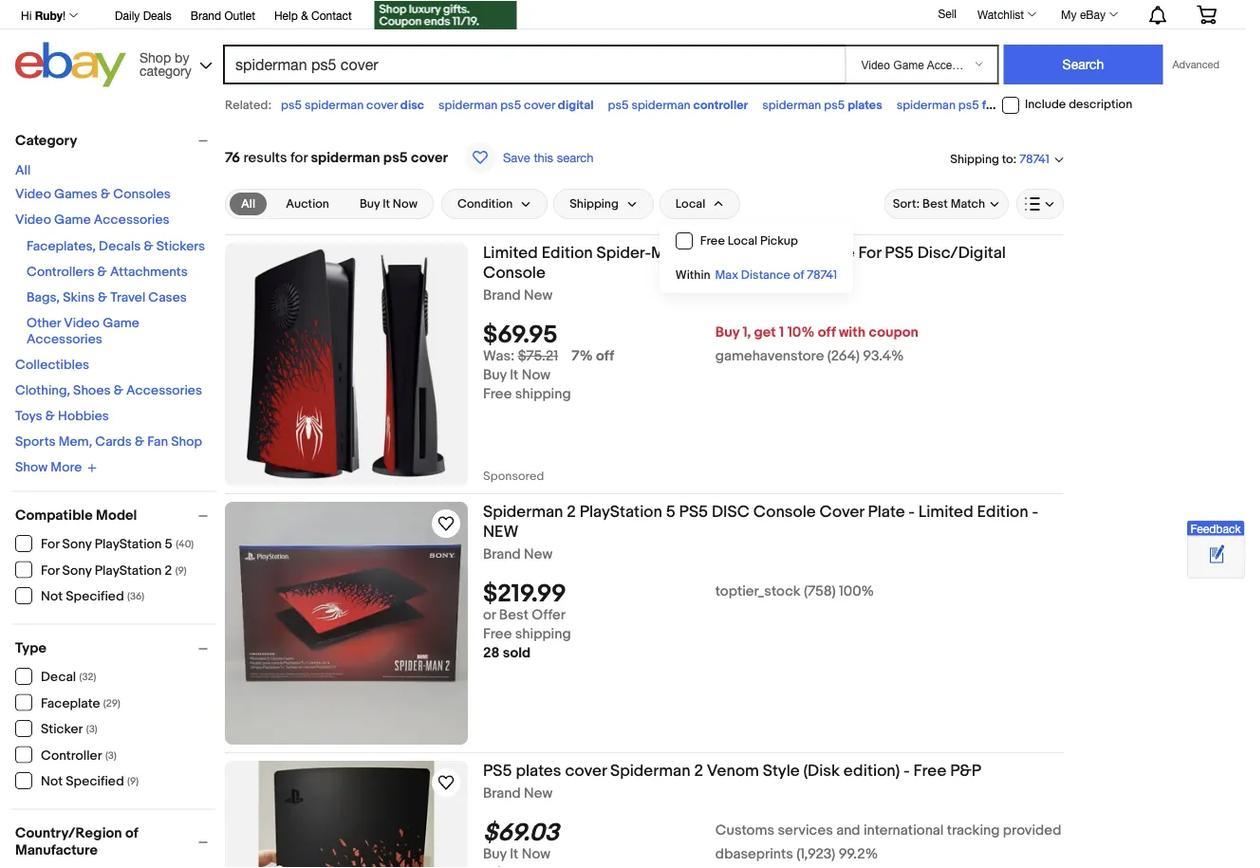 Task type: describe. For each thing, give the bounding box(es) containing it.
spiderman 2 playstation 5 ps5 disc console cover plate - limited edition - new heading
[[483, 502, 1039, 542]]

venom
[[707, 762, 760, 782]]

video games & consoles
[[15, 187, 171, 203]]

0 horizontal spatial off
[[596, 348, 615, 365]]

brand outlet
[[191, 9, 255, 22]]

!
[[63, 9, 66, 22]]

disc
[[712, 502, 750, 522]]

ps5 spiderman controller
[[608, 98, 748, 113]]

2 inside limited edition spider-man 2 skin cover faceplate for ps5 disc/digital console brand new
[[686, 243, 695, 263]]

& right skins
[[98, 290, 107, 306]]

ps5 plates  cover spiderman 2 venom style (disk edition) - free p&p image
[[259, 762, 435, 868]]

show more button
[[15, 460, 97, 476]]

cover for spiderman
[[367, 98, 398, 113]]

buy inside customs services and international tracking provided buy it now
[[483, 847, 507, 864]]

playstation for ps5
[[580, 502, 663, 522]]

local inside dropdown button
[[676, 197, 706, 212]]

:
[[1014, 152, 1017, 167]]

model
[[96, 508, 137, 525]]

description
[[1069, 98, 1133, 112]]

watch spiderman 2 playstation 5 ps5 disc console cover plate - limited edition - new image
[[435, 513, 458, 536]]

76
[[225, 149, 240, 166]]

(40)
[[176, 539, 194, 551]]

related:
[[225, 98, 272, 113]]

auction
[[286, 197, 329, 212]]

customs services and international tracking provided buy it now
[[483, 823, 1062, 864]]

playstation for (9)
[[95, 563, 162, 579]]

(29)
[[103, 698, 120, 710]]

shipping for shipping to : 78741
[[951, 152, 1000, 167]]

toys
[[15, 409, 42, 425]]

search
[[557, 150, 594, 165]]

10%
[[788, 324, 815, 342]]

1
[[780, 324, 785, 342]]

get the coupon image
[[375, 1, 517, 29]]

within max distance of 78741
[[676, 268, 838, 283]]

shipping button
[[554, 189, 654, 219]]

with
[[839, 324, 866, 342]]

buy it now
[[360, 197, 418, 212]]

0 horizontal spatial game
[[54, 212, 91, 228]]

shop by category banner
[[10, 0, 1232, 92]]

advanced
[[1173, 58, 1220, 71]]

accessories inside collectibles clothing, shoes & accessories toys & hobbies sports mem, cards & fan shop
[[126, 383, 202, 399]]

ps5 spiderman cover disc
[[281, 98, 425, 113]]

edition)
[[844, 762, 900, 782]]

shop inside shop by category
[[140, 49, 171, 65]]

& up attachments
[[144, 239, 153, 255]]

spiderman 2 playstation 5 ps5 disc console cover plate - limited edition - new image
[[225, 502, 468, 745]]

limited edition spider-man 2 skin cover faceplate for ps5 disc/digital console brand new
[[483, 243, 1007, 304]]

faceplate inside limited edition spider-man 2 skin cover faceplate for ps5 disc/digital console brand new
[[782, 243, 855, 263]]

& up video game accessories link
[[101, 187, 110, 203]]

cover inside limited edition spider-man 2 skin cover faceplate for ps5 disc/digital console brand new
[[734, 243, 779, 263]]

for for for sony playstation 5
[[41, 537, 59, 553]]

7% off
[[572, 348, 615, 365]]

it inside 'gamehavenstore (264) 93.4% buy it now free shipping'
[[510, 367, 519, 384]]

2 inside "spiderman 2 playstation 5 ps5 disc console cover plate - limited edition - new brand new"
[[567, 502, 576, 522]]

shipping for shipping
[[570, 197, 619, 212]]

plates inside ps5 plates  cover spiderman 2 venom style (disk edition) - free p&p brand new
[[516, 762, 562, 782]]

0 vertical spatial now
[[393, 197, 418, 212]]

0 horizontal spatial all link
[[15, 163, 31, 179]]

other video game accessories link
[[27, 316, 139, 348]]

93.4%
[[863, 348, 904, 365]]

sticker
[[41, 722, 83, 738]]

best inside toptier_stock (758) 100% or best offer free shipping 28 sold
[[499, 607, 529, 625]]

$69.03
[[483, 820, 559, 849]]

not specified (9)
[[41, 774, 139, 791]]

cover for plates
[[565, 762, 607, 782]]

or
[[483, 607, 496, 625]]

for inside limited edition spider-man 2 skin cover faceplate for ps5 disc/digital console brand new
[[859, 243, 882, 263]]

video for video game accessories
[[15, 212, 51, 228]]

fan
[[147, 434, 168, 451]]

distance
[[741, 268, 791, 283]]

ps5 inside limited edition spider-man 2 skin cover faceplate for ps5 disc/digital console brand new
[[885, 243, 914, 263]]

toptier_stock
[[716, 584, 801, 601]]

1 horizontal spatial local
[[728, 234, 758, 249]]

buy inside 'gamehavenstore (264) 93.4% buy it now free shipping'
[[483, 367, 507, 384]]

this
[[534, 150, 554, 165]]

include description
[[1026, 98, 1133, 112]]

was:
[[483, 348, 515, 365]]

sell link
[[930, 7, 966, 20]]

playstation for (40)
[[95, 537, 162, 553]]

shop by category button
[[131, 42, 217, 83]]

ruby
[[35, 9, 63, 22]]

& right "toys"
[[45, 409, 55, 425]]

new for $69.95
[[524, 287, 553, 304]]

(9) inside "not specified (9)"
[[127, 776, 139, 789]]

faceplates,
[[27, 239, 96, 255]]

shop inside collectibles clothing, shoes & accessories toys & hobbies sports mem, cards & fan shop
[[171, 434, 202, 451]]

1 vertical spatial all link
[[230, 193, 267, 216]]

attachments
[[110, 264, 188, 281]]

spiderman up 76 results for spiderman ps5 cover
[[305, 98, 364, 113]]

was: $75.21
[[483, 348, 559, 365]]

2 inside ps5 plates  cover spiderman 2 venom style (disk edition) - free p&p brand new
[[695, 762, 704, 782]]

(264)
[[828, 348, 860, 365]]

category button
[[15, 132, 217, 149]]

video for video games & consoles
[[15, 187, 51, 203]]

buy 1, get 1 10% off with coupon
[[716, 324, 919, 342]]

daily deals
[[115, 9, 172, 22]]

compatible model button
[[15, 508, 217, 525]]

all inside "all" link
[[241, 197, 256, 211]]

show more
[[15, 460, 82, 476]]

1 horizontal spatial off
[[818, 324, 836, 342]]

your shopping cart image
[[1196, 5, 1218, 24]]

& left fan
[[135, 434, 145, 451]]

buy inside buy it now link
[[360, 197, 380, 212]]

28
[[483, 645, 500, 663]]

country/region of manufacture
[[15, 826, 138, 860]]

(36)
[[127, 591, 144, 603]]

brand inside "spiderman 2 playstation 5 ps5 disc console cover plate - limited edition - new brand new"
[[483, 546, 521, 564]]

shipping for now
[[515, 386, 571, 403]]

spiderman 2 playstation 5 ps5 disc console cover plate - limited edition - new brand new
[[483, 502, 1039, 564]]

ps5 spiderman
[[1050, 98, 1135, 113]]

my ebay
[[1062, 8, 1106, 21]]

sony for for sony playstation 5
[[62, 537, 92, 553]]

sell
[[939, 7, 957, 20]]

dbaseprints (1,923) 99.2%
[[716, 847, 878, 864]]

controllers & attachments link
[[27, 264, 188, 281]]

faceplate
[[983, 98, 1035, 113]]

watchlist link
[[968, 3, 1046, 26]]

specified for not specified (36)
[[66, 589, 124, 605]]

offer
[[532, 607, 566, 625]]

faceplates, decals & stickers link
[[27, 239, 205, 255]]

brand inside ps5 plates  cover spiderman 2 venom style (disk edition) - free p&p brand new
[[483, 786, 521, 803]]

brand inside account navigation
[[191, 9, 221, 22]]

faceplates, decals & stickers controllers & attachments bags, skins & travel cases other video game accessories
[[27, 239, 205, 348]]

sony for for sony playstation 2
[[62, 563, 92, 579]]

help & contact link
[[274, 6, 352, 27]]

edition inside "spiderman 2 playstation 5 ps5 disc console cover plate - limited edition - new brand new"
[[978, 502, 1029, 522]]

spiderman inside "spiderman 2 playstation 5 ps5 disc console cover plate - limited edition - new brand new"
[[483, 502, 564, 522]]

new for $69.03
[[524, 786, 553, 803]]

0 vertical spatial accessories
[[94, 212, 170, 228]]

controllers
[[27, 264, 94, 281]]

advertisement region
[[1080, 122, 1232, 692]]

now inside customs services and international tracking provided buy it now
[[522, 847, 551, 864]]

faceplate (29)
[[41, 696, 120, 712]]

video games & consoles link
[[15, 187, 171, 203]]

cards
[[95, 434, 132, 451]]

buy it now link
[[348, 193, 429, 216]]

0 horizontal spatial faceplate
[[41, 696, 100, 712]]

sports mem, cards & fan shop link
[[15, 434, 202, 451]]

5 for (40)
[[165, 537, 173, 553]]

for for for sony playstation 2
[[41, 563, 59, 579]]

my ebay link
[[1051, 3, 1127, 26]]

it inside customs services and international tracking provided buy it now
[[510, 847, 519, 864]]

save this search
[[503, 150, 594, 165]]

category
[[15, 132, 77, 149]]

spiderman ps5 plates
[[763, 98, 883, 113]]

save this search button
[[459, 141, 600, 174]]

1 horizontal spatial plates
[[848, 98, 883, 113]]

free inside 'gamehavenstore (264) 93.4% buy it now free shipping'
[[483, 386, 512, 403]]



Task type: vqa. For each thing, say whether or not it's contained in the screenshot.
to
yes



Task type: locate. For each thing, give the bounding box(es) containing it.
not down controller
[[41, 774, 63, 791]]

accessories down consoles
[[94, 212, 170, 228]]

2 sony from the top
[[62, 563, 92, 579]]

new up $69.03
[[524, 786, 553, 803]]

1 vertical spatial best
[[499, 607, 529, 625]]

1 horizontal spatial limited
[[919, 502, 974, 522]]

clothing, shoes & accessories link
[[15, 383, 202, 399]]

(3) inside sticker (3)
[[86, 724, 97, 736]]

off right 7%
[[596, 348, 615, 365]]

video down skins
[[64, 316, 100, 332]]

1 vertical spatial specified
[[66, 774, 124, 791]]

new inside ps5 plates  cover spiderman 2 venom style (disk edition) - free p&p brand new
[[524, 786, 553, 803]]

2 right new
[[567, 502, 576, 522]]

1 horizontal spatial faceplate
[[782, 243, 855, 263]]

bags, skins & travel cases link
[[27, 290, 187, 306]]

$75.21
[[518, 348, 559, 365]]

0 vertical spatial not
[[41, 589, 63, 605]]

1 horizontal spatial spiderman
[[611, 762, 691, 782]]

decal
[[41, 670, 76, 686]]

0 horizontal spatial best
[[499, 607, 529, 625]]

0 horizontal spatial local
[[676, 197, 706, 212]]

shipping down offer
[[515, 626, 571, 644]]

now
[[393, 197, 418, 212], [522, 367, 551, 384], [522, 847, 551, 864]]

free inside toptier_stock (758) 100% or best offer free shipping 28 sold
[[483, 626, 512, 644]]

1 not from the top
[[41, 589, 63, 605]]

accessories up collectibles on the left of page
[[27, 332, 102, 348]]

controller
[[41, 748, 102, 764]]

condition
[[458, 197, 513, 212]]

1 horizontal spatial 78741
[[1020, 152, 1050, 167]]

other
[[27, 316, 61, 332]]

5 left (40)
[[165, 537, 173, 553]]

edition
[[542, 243, 593, 263], [978, 502, 1029, 522]]

contact
[[312, 9, 352, 22]]

spiderman right disc
[[439, 98, 498, 113]]

cases
[[148, 290, 187, 306]]

(3) inside "controller (3)"
[[105, 750, 117, 763]]

console inside "spiderman 2 playstation 5 ps5 disc console cover plate - limited edition - new brand new"
[[754, 502, 816, 522]]

0 vertical spatial spiderman
[[483, 502, 564, 522]]

specified
[[66, 589, 124, 605], [66, 774, 124, 791]]

gamehavenstore (264) 93.4% buy it now free shipping
[[483, 348, 904, 403]]

1 vertical spatial (3)
[[105, 750, 117, 763]]

buy
[[360, 197, 380, 212], [716, 324, 740, 342], [483, 367, 507, 384], [483, 847, 507, 864]]

bags,
[[27, 290, 60, 306]]

free up the max
[[701, 234, 725, 249]]

accessories up fan
[[126, 383, 202, 399]]

spiderman right controller
[[763, 98, 822, 113]]

collectibles clothing, shoes & accessories toys & hobbies sports mem, cards & fan shop
[[15, 358, 202, 451]]

digital
[[558, 98, 594, 113]]

1 shipping from the top
[[515, 386, 571, 403]]

0 horizontal spatial (9)
[[127, 776, 139, 789]]

& up bags, skins & travel cases link
[[97, 264, 107, 281]]

- for $69.03
[[904, 762, 910, 782]]

for up not specified (36) at the bottom left of the page
[[41, 563, 59, 579]]

free left p&p
[[914, 762, 947, 782]]

type button
[[15, 640, 217, 658]]

account navigation
[[10, 0, 1232, 32]]

sony down the compatible model
[[62, 537, 92, 553]]

0 vertical spatial (3)
[[86, 724, 97, 736]]

my
[[1062, 8, 1077, 21]]

2 vertical spatial it
[[510, 847, 519, 864]]

ps5 plates  cover spiderman 2 venom style (disk edition) - free p&p link
[[483, 762, 1064, 786]]

by
[[175, 49, 189, 65]]

main content containing $69.95
[[225, 122, 1064, 868]]

of
[[794, 268, 805, 283], [125, 826, 138, 843]]

(9) up the country/region of manufacture dropdown button
[[127, 776, 139, 789]]

(3) up "not specified (9)"
[[105, 750, 117, 763]]

2 vertical spatial playstation
[[95, 563, 162, 579]]

$69.95
[[483, 321, 558, 351]]

1 sony from the top
[[62, 537, 92, 553]]

not for not specified (36)
[[41, 589, 63, 605]]

1 vertical spatial faceplate
[[41, 696, 100, 712]]

free local pickup link
[[661, 224, 853, 258]]

2 horizontal spatial ps5
[[885, 243, 914, 263]]

2 shipping from the top
[[515, 626, 571, 644]]

1 vertical spatial ps5
[[679, 502, 709, 522]]

and
[[837, 823, 861, 840]]

0 vertical spatial specified
[[66, 589, 124, 605]]

1 vertical spatial of
[[125, 826, 138, 843]]

new up '$219.99'
[[524, 546, 553, 564]]

of right distance
[[794, 268, 805, 283]]

shop right fan
[[171, 434, 202, 451]]

sold
[[503, 645, 531, 663]]

compatible
[[15, 508, 93, 525]]

cover inside ps5 plates  cover spiderman 2 venom style (disk edition) - free p&p brand new
[[565, 762, 607, 782]]

1 vertical spatial plates
[[516, 762, 562, 782]]

& inside account navigation
[[301, 9, 308, 22]]

0 vertical spatial local
[[676, 197, 706, 212]]

cover inside "spiderman 2 playstation 5 ps5 disc console cover plate - limited edition - new brand new"
[[820, 502, 865, 522]]

1 vertical spatial not
[[41, 774, 63, 791]]

1 horizontal spatial of
[[794, 268, 805, 283]]

0 vertical spatial console
[[483, 263, 546, 283]]

brand left outlet
[[191, 9, 221, 22]]

for down compatible
[[41, 537, 59, 553]]

decal (32)
[[41, 670, 96, 686]]

& right help
[[301, 9, 308, 22]]

0 horizontal spatial of
[[125, 826, 138, 843]]

free inside ps5 plates  cover spiderman 2 venom style (disk edition) - free p&p brand new
[[914, 762, 947, 782]]

deals
[[143, 9, 172, 22]]

services
[[778, 823, 834, 840]]

0 vertical spatial (9)
[[175, 565, 187, 577]]

0 vertical spatial playstation
[[580, 502, 663, 522]]

accessories
[[94, 212, 170, 228], [27, 332, 102, 348], [126, 383, 202, 399]]

all link down the category
[[15, 163, 31, 179]]

(758)
[[804, 584, 836, 601]]

brand inside limited edition spider-man 2 skin cover faceplate for ps5 disc/digital console brand new
[[483, 287, 521, 304]]

limited edition spider-man 2 skin cover faceplate for ps5 disc/digital console heading
[[483, 243, 1007, 283]]

limited right plate
[[919, 502, 974, 522]]

save
[[503, 150, 531, 165]]

faceplate up sticker (3) in the left bottom of the page
[[41, 696, 100, 712]]

0 vertical spatial 5
[[666, 502, 676, 522]]

game down travel on the left of page
[[103, 316, 139, 332]]

spiderman inside ps5 plates  cover spiderman 2 venom style (disk edition) - free p&p brand new
[[611, 762, 691, 782]]

cover for ps5
[[524, 98, 555, 113]]

0 vertical spatial all
[[15, 163, 31, 179]]

limited inside "spiderman 2 playstation 5 ps5 disc console cover plate - limited edition - new brand new"
[[919, 502, 974, 522]]

100%
[[839, 584, 875, 601]]

ps5 inside ps5 plates  cover spiderman 2 venom style (disk edition) - free p&p brand new
[[483, 762, 512, 782]]

0 vertical spatial shipping
[[951, 152, 1000, 167]]

shipping inside toptier_stock (758) 100% or best offer free shipping 28 sold
[[515, 626, 571, 644]]

2 new from the top
[[524, 546, 553, 564]]

3 new from the top
[[524, 786, 553, 803]]

1 vertical spatial new
[[524, 546, 553, 564]]

country/region
[[15, 826, 122, 843]]

1 vertical spatial spiderman
[[611, 762, 691, 782]]

2 down for sony playstation 5 (40)
[[165, 563, 172, 579]]

game down games
[[54, 212, 91, 228]]

1 vertical spatial shop
[[171, 434, 202, 451]]

off left with
[[818, 324, 836, 342]]

$219.99
[[483, 580, 567, 610]]

0 vertical spatial edition
[[542, 243, 593, 263]]

1 horizontal spatial game
[[103, 316, 139, 332]]

0 vertical spatial all link
[[15, 163, 31, 179]]

for up with
[[859, 243, 882, 263]]

video inside "faceplates, decals & stickers controllers & attachments bags, skins & travel cases other video game accessories"
[[64, 316, 100, 332]]

1 vertical spatial game
[[103, 316, 139, 332]]

brand down new
[[483, 546, 521, 564]]

Search for anything text field
[[226, 47, 842, 83]]

1 horizontal spatial (3)
[[105, 750, 117, 763]]

spiderman ps5 faceplate
[[897, 98, 1035, 113]]

All selected text field
[[241, 196, 256, 213]]

(3) down faceplate (29)
[[86, 724, 97, 736]]

faceplate up distance
[[782, 243, 855, 263]]

for sony playstation 5 (40)
[[41, 537, 194, 553]]

2 left venom
[[695, 762, 704, 782]]

best right sort: at the top of the page
[[923, 197, 948, 212]]

0 vertical spatial sony
[[62, 537, 92, 553]]

edition inside limited edition spider-man 2 skin cover faceplate for ps5 disc/digital console brand new
[[542, 243, 593, 263]]

shipping inside shipping dropdown button
[[570, 197, 619, 212]]

customs
[[716, 823, 775, 840]]

limited edition spider-man 2 skin cover faceplate for ps5 disc/digital console link
[[483, 243, 1064, 287]]

0 horizontal spatial (3)
[[86, 724, 97, 736]]

sticker (3)
[[41, 722, 97, 738]]

5 inside "spiderman 2 playstation 5 ps5 disc console cover plate - limited edition - new brand new"
[[666, 502, 676, 522]]

0 horizontal spatial ps5
[[483, 762, 512, 782]]

1 horizontal spatial ps5
[[679, 502, 709, 522]]

console inside limited edition spider-man 2 skin cover faceplate for ps5 disc/digital console brand new
[[483, 263, 546, 283]]

2 vertical spatial new
[[524, 786, 553, 803]]

console right disc
[[754, 502, 816, 522]]

brand outlet link
[[191, 6, 255, 27]]

(9) down (40)
[[175, 565, 187, 577]]

video
[[15, 187, 51, 203], [15, 212, 51, 228], [64, 316, 100, 332]]

ps5 plates  cover spiderman 2 venom style (disk edition) - free p&p brand new
[[483, 762, 982, 803]]

1 horizontal spatial cover
[[820, 502, 865, 522]]

specified down for sony playstation 2 (9)
[[66, 589, 124, 605]]

advanced link
[[1164, 46, 1230, 84]]

78741 right distance
[[807, 268, 838, 283]]

0 horizontal spatial 78741
[[807, 268, 838, 283]]

spiderman
[[305, 98, 364, 113], [439, 98, 498, 113], [632, 98, 691, 113], [763, 98, 822, 113], [897, 98, 956, 113], [1073, 98, 1132, 113], [311, 149, 380, 166]]

best inside sort: best match dropdown button
[[923, 197, 948, 212]]

spider-
[[597, 243, 651, 263]]

0 vertical spatial of
[[794, 268, 805, 283]]

2 specified from the top
[[66, 774, 124, 791]]

game inside "faceplates, decals & stickers controllers & attachments bags, skins & travel cases other video game accessories"
[[103, 316, 139, 332]]

match
[[951, 197, 986, 212]]

1 vertical spatial (9)
[[127, 776, 139, 789]]

disc/digital
[[918, 243, 1007, 263]]

ps5 inside "spiderman 2 playstation 5 ps5 disc console cover plate - limited edition - new brand new"
[[679, 502, 709, 522]]

console up $69.95
[[483, 263, 546, 283]]

all
[[15, 163, 31, 179], [241, 197, 256, 211]]

clothing,
[[15, 383, 70, 399]]

main content
[[225, 122, 1064, 868]]

shipping inside shipping to : 78741
[[951, 152, 1000, 167]]

all link
[[15, 163, 31, 179], [230, 193, 267, 216]]

0 vertical spatial cover
[[734, 243, 779, 263]]

(3) for sticker
[[86, 724, 97, 736]]

0 vertical spatial new
[[524, 287, 553, 304]]

ps5 right watch ps5 plates  cover spiderman 2 venom style (disk edition) - free p&p 'image' on the bottom of the page
[[483, 762, 512, 782]]

cover up within max distance of 78741
[[734, 243, 779, 263]]

7%
[[572, 348, 593, 365]]

1,
[[743, 324, 751, 342]]

1 vertical spatial all
[[241, 197, 256, 211]]

new inside "spiderman 2 playstation 5 ps5 disc console cover plate - limited edition - new brand new"
[[524, 546, 553, 564]]

(disk
[[804, 762, 840, 782]]

shipping
[[515, 386, 571, 403], [515, 626, 571, 644]]

2 not from the top
[[41, 774, 63, 791]]

1 vertical spatial shipping
[[570, 197, 619, 212]]

none submit inside the shop by category banner
[[1004, 45, 1164, 85]]

0 vertical spatial limited
[[483, 243, 538, 263]]

console
[[483, 263, 546, 283], [754, 502, 816, 522]]

1 vertical spatial 5
[[165, 537, 173, 553]]

(9) inside for sony playstation 2 (9)
[[175, 565, 187, 577]]

ps5
[[885, 243, 914, 263], [679, 502, 709, 522], [483, 762, 512, 782]]

shipping for offer
[[515, 626, 571, 644]]

0 vertical spatial faceplate
[[782, 243, 855, 263]]

2 vertical spatial now
[[522, 847, 551, 864]]

1 vertical spatial 78741
[[807, 268, 838, 283]]

not specified (36)
[[41, 589, 144, 605]]

all link down 76
[[230, 193, 267, 216]]

0 horizontal spatial all
[[15, 163, 31, 179]]

spiderman right for on the top left of the page
[[311, 149, 380, 166]]

skins
[[63, 290, 95, 306]]

spiderman left venom
[[611, 762, 691, 782]]

(3) for controller
[[105, 750, 117, 763]]

0 vertical spatial plates
[[848, 98, 883, 113]]

dbaseprints
[[716, 847, 794, 864]]

video up faceplates,
[[15, 212, 51, 228]]

of right country/region
[[125, 826, 138, 843]]

1 vertical spatial console
[[754, 502, 816, 522]]

0 horizontal spatial limited
[[483, 243, 538, 263]]

78741 right the :
[[1020, 152, 1050, 167]]

all down the category
[[15, 163, 31, 179]]

0 vertical spatial shipping
[[515, 386, 571, 403]]

shop
[[140, 49, 171, 65], [171, 434, 202, 451]]

specified down "controller (3)"
[[66, 774, 124, 791]]

brand up $69.95
[[483, 287, 521, 304]]

spiderman right include
[[1073, 98, 1132, 113]]

1 vertical spatial edition
[[978, 502, 1029, 522]]

toys & hobbies link
[[15, 409, 109, 425]]

1 vertical spatial limited
[[919, 502, 974, 522]]

0 vertical spatial video
[[15, 187, 51, 203]]

- for $219.99
[[909, 502, 915, 522]]

- inside ps5 plates  cover spiderman 2 venom style (disk edition) - free p&p brand new
[[904, 762, 910, 782]]

2 vertical spatial for
[[41, 563, 59, 579]]

1 vertical spatial shipping
[[515, 626, 571, 644]]

None submit
[[1004, 45, 1164, 85]]

shoes
[[73, 383, 111, 399]]

free down was:
[[483, 386, 512, 403]]

limited inside limited edition spider-man 2 skin cover faceplate for ps5 disc/digital console brand new
[[483, 243, 538, 263]]

new inside limited edition spider-man 2 skin cover faceplate for ps5 disc/digital console brand new
[[524, 287, 553, 304]]

listing options selector. list view selected. image
[[1026, 197, 1056, 212]]

shipping left to
[[951, 152, 1000, 167]]

shipping inside 'gamehavenstore (264) 93.4% buy it now free shipping'
[[515, 386, 571, 403]]

1 horizontal spatial all link
[[230, 193, 267, 216]]

brand up $69.03
[[483, 786, 521, 803]]

it
[[383, 197, 390, 212], [510, 367, 519, 384], [510, 847, 519, 864]]

2 up the within
[[686, 243, 695, 263]]

spiderman left faceplate
[[897, 98, 956, 113]]

0 vertical spatial it
[[383, 197, 390, 212]]

free
[[701, 234, 725, 249], [483, 386, 512, 403], [483, 626, 512, 644], [914, 762, 947, 782]]

1 horizontal spatial console
[[754, 502, 816, 522]]

0 vertical spatial ps5
[[885, 243, 914, 263]]

faceplate
[[782, 243, 855, 263], [41, 696, 100, 712]]

controller (3)
[[41, 748, 117, 764]]

0 horizontal spatial console
[[483, 263, 546, 283]]

ps5 left disc
[[679, 502, 709, 522]]

playstation inside "spiderman 2 playstation 5 ps5 disc console cover plate - limited edition - new brand new"
[[580, 502, 663, 522]]

of inside country/region of manufacture
[[125, 826, 138, 843]]

78741 inside shipping to : 78741
[[1020, 152, 1050, 167]]

shipping down search
[[570, 197, 619, 212]]

not for not specified (9)
[[41, 774, 63, 791]]

sports
[[15, 434, 56, 451]]

free up 28
[[483, 626, 512, 644]]

best right or
[[499, 607, 529, 625]]

decals
[[99, 239, 141, 255]]

shipping down '$75.21'
[[515, 386, 571, 403]]

1 new from the top
[[524, 287, 553, 304]]

1 vertical spatial playstation
[[95, 537, 162, 553]]

0 vertical spatial 78741
[[1020, 152, 1050, 167]]

local
[[676, 197, 706, 212], [728, 234, 758, 249]]

video left games
[[15, 187, 51, 203]]

not up the type
[[41, 589, 63, 605]]

now inside 'gamehavenstore (264) 93.4% buy it now free shipping'
[[522, 367, 551, 384]]

shop by category
[[140, 49, 192, 78]]

pickup
[[761, 234, 798, 249]]

1 horizontal spatial best
[[923, 197, 948, 212]]

1 horizontal spatial edition
[[978, 502, 1029, 522]]

1 vertical spatial for
[[41, 537, 59, 553]]

0 horizontal spatial 5
[[165, 537, 173, 553]]

2 vertical spatial video
[[64, 316, 100, 332]]

limited down condition dropdown button
[[483, 243, 538, 263]]

help & contact
[[274, 9, 352, 22]]

accessories inside "faceplates, decals & stickers controllers & attachments bags, skins & travel cases other video game accessories"
[[27, 332, 102, 348]]

free local pickup
[[701, 234, 798, 249]]

1 vertical spatial now
[[522, 367, 551, 384]]

new up $69.95
[[524, 287, 553, 304]]

shop left by
[[140, 49, 171, 65]]

watch ps5 plates  cover spiderman 2 venom style (disk edition) - free p&p image
[[435, 772, 458, 795]]

2 vertical spatial ps5
[[483, 762, 512, 782]]

5 for ps5
[[666, 502, 676, 522]]

1 vertical spatial video
[[15, 212, 51, 228]]

5 left disc
[[666, 502, 676, 522]]

spiderman left controller
[[632, 98, 691, 113]]

1 vertical spatial it
[[510, 367, 519, 384]]

ps5 plates  cover spiderman 2 venom style (disk edition) - free p&p heading
[[483, 762, 982, 782]]

p&p
[[951, 762, 982, 782]]

auction link
[[275, 193, 341, 216]]

limited edition spider-man 2 skin cover faceplate for ps5 disc/digital console image
[[225, 243, 468, 486]]

spiderman ps5 cover digital
[[439, 98, 594, 113]]

manufacture
[[15, 843, 98, 860]]

spiderman
[[483, 502, 564, 522], [611, 762, 691, 782]]

(3)
[[86, 724, 97, 736], [105, 750, 117, 763]]

all down results
[[241, 197, 256, 211]]

spiderman right watch spiderman 2 playstation 5 ps5 disc console cover plate - limited edition - new icon
[[483, 502, 564, 522]]

sony up not specified (36) at the bottom left of the page
[[62, 563, 92, 579]]

0 vertical spatial best
[[923, 197, 948, 212]]

cover left plate
[[820, 502, 865, 522]]

travel
[[110, 290, 146, 306]]

1 specified from the top
[[66, 589, 124, 605]]

ps5 down sort: at the top of the page
[[885, 243, 914, 263]]

1 vertical spatial sony
[[62, 563, 92, 579]]

best
[[923, 197, 948, 212], [499, 607, 529, 625]]

0 vertical spatial for
[[859, 243, 882, 263]]

0 horizontal spatial cover
[[734, 243, 779, 263]]

1 vertical spatial local
[[728, 234, 758, 249]]

& right shoes
[[114, 383, 123, 399]]

2 vertical spatial accessories
[[126, 383, 202, 399]]

0 vertical spatial game
[[54, 212, 91, 228]]

specified for not specified (9)
[[66, 774, 124, 791]]



